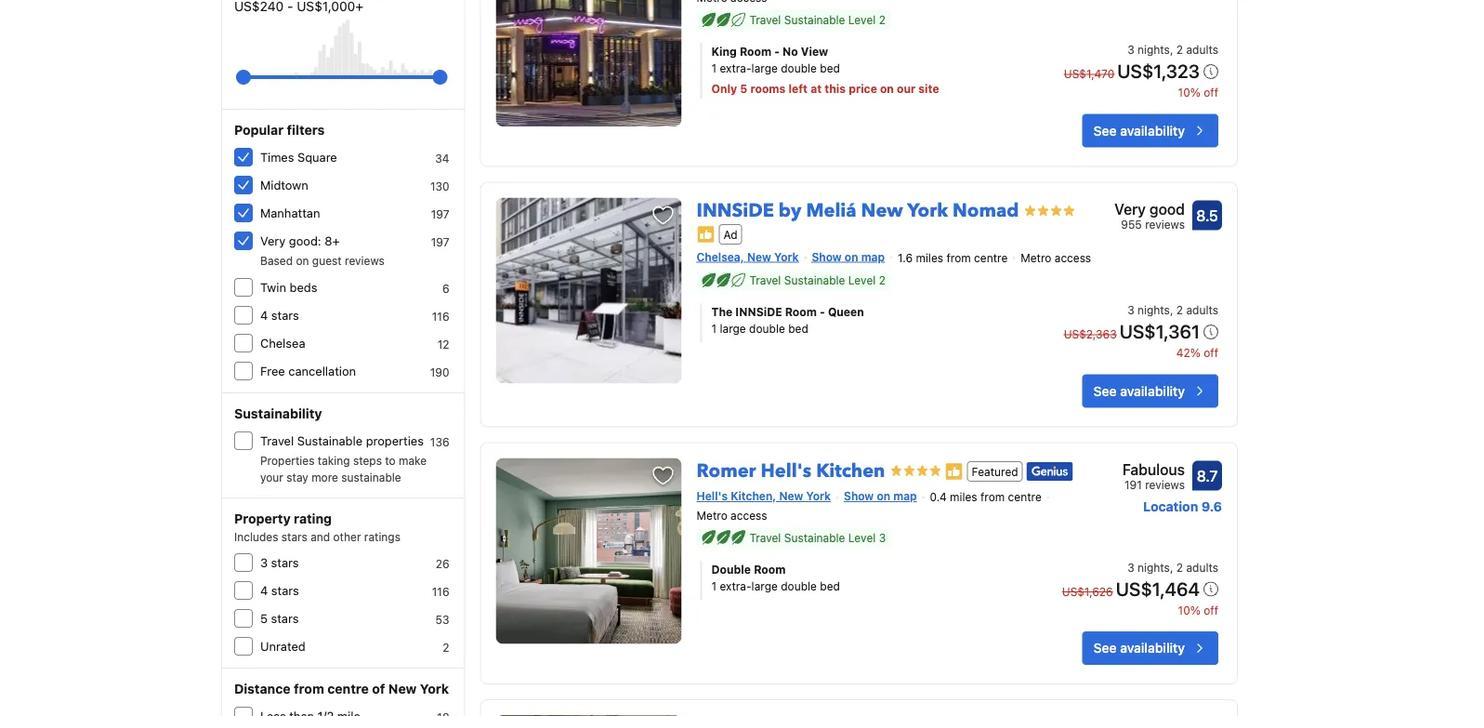 Task type: vqa. For each thing, say whether or not it's contained in the screenshot.
location
yes



Task type: describe. For each thing, give the bounding box(es) containing it.
1 4 stars from the top
[[260, 308, 299, 322]]

see availability link for romer hell's kitchen
[[1083, 631, 1219, 665]]

fabulous 191 reviews
[[1123, 460, 1186, 491]]

this property is part of our preferred partner programme. it is committed to providing commendable service and good value. it will pay us a higher commission if you make a booking. image for romer hell's kitchen
[[945, 462, 964, 481]]

room inside the innside room - queen 1 large double bed
[[785, 305, 817, 318]]

bed inside the innside room - queen 1 large double bed
[[789, 322, 809, 335]]

1 see availability link from the top
[[1083, 114, 1219, 148]]

sustainable inside travel sustainable properties 136 properties taking steps to make your stay more sustainable
[[297, 434, 363, 448]]

property
[[234, 511, 291, 526]]

to
[[385, 454, 396, 467]]

travel sustainable level 3
[[750, 531, 886, 544]]

- inside 'king room  - no view 1 extra-large double bed only 5 rooms left at this price on our site'
[[775, 45, 780, 58]]

times
[[260, 150, 294, 164]]

map for meliá
[[862, 250, 885, 263]]

properties
[[366, 434, 424, 448]]

1 adults from the top
[[1187, 43, 1219, 56]]

2 up us$1,361
[[1177, 303, 1184, 316]]

191
[[1125, 478, 1143, 491]]

ad
[[724, 228, 738, 241]]

distance from centre of new york
[[234, 681, 449, 696]]

0 horizontal spatial from
[[294, 681, 324, 696]]

6
[[443, 282, 450, 295]]

us$1,464
[[1117, 577, 1200, 599]]

see availability for innside by meliá new york nomad
[[1094, 383, 1186, 398]]

level for meliá
[[849, 274, 876, 287]]

featured
[[972, 465, 1019, 478]]

york down by
[[775, 250, 799, 263]]

1 inside double room 1 extra-large double bed
[[712, 579, 717, 592]]

9.6
[[1202, 498, 1223, 514]]

3 down includes
[[260, 556, 268, 570]]

romer hell's kitchen
[[697, 458, 886, 483]]

king room  - no view 1 extra-large double bed only 5 rooms left at this price on our site
[[712, 45, 940, 95]]

kitchen,
[[731, 489, 777, 502]]

the
[[712, 305, 733, 318]]

innside by meliá new york nomad link
[[697, 190, 1020, 223]]

our
[[897, 82, 916, 95]]

taking
[[318, 454, 350, 467]]

king room  - no view link
[[712, 43, 1026, 60]]

chelsea
[[260, 336, 306, 350]]

stars down 3 stars
[[271, 583, 299, 597]]

2 up the us$1,464
[[1177, 561, 1184, 574]]

us$1,361
[[1120, 320, 1200, 342]]

based
[[260, 254, 293, 267]]

off for romer hell's kitchen
[[1204, 604, 1219, 617]]

ratings
[[364, 530, 401, 543]]

hell's kitchen, new york
[[697, 489, 831, 502]]

availability for innside by meliá new york nomad
[[1121, 383, 1186, 398]]

view
[[801, 45, 829, 58]]

miles for 1.6
[[916, 251, 944, 264]]

2 down 53
[[443, 641, 450, 654]]

2 travel sustainable level 2 from the top
[[750, 274, 886, 287]]

left
[[789, 82, 808, 95]]

1 nights from the top
[[1138, 43, 1171, 56]]

filters
[[287, 122, 325, 138]]

0 vertical spatial innside
[[697, 198, 774, 223]]

guest
[[312, 254, 342, 267]]

price
[[849, 82, 878, 95]]

york down the romer hell's kitchen
[[807, 489, 831, 502]]

1 116 from the top
[[432, 310, 450, 323]]

sustainable
[[342, 471, 401, 484]]

location
[[1144, 498, 1199, 514]]

1 off from the top
[[1204, 86, 1219, 99]]

large inside double room 1 extra-large double bed
[[752, 579, 778, 592]]

12
[[438, 338, 450, 351]]

1 see from the top
[[1094, 123, 1117, 138]]

10% for us$1,323
[[1179, 86, 1201, 99]]

unrated
[[260, 639, 306, 653]]

twin
[[260, 280, 286, 294]]

stars up unrated
[[271, 611, 299, 625]]

see for romer hell's kitchen
[[1094, 640, 1117, 656]]

travel sustainable properties 136 properties taking steps to make your stay more sustainable
[[260, 434, 450, 484]]

reviews for good
[[1146, 218, 1186, 231]]

53
[[436, 613, 450, 626]]

26
[[436, 557, 450, 570]]

midtown
[[260, 178, 308, 192]]

2 up us$1,323
[[1177, 43, 1184, 56]]

travel inside travel sustainable properties 136 properties taking steps to make your stay more sustainable
[[260, 434, 294, 448]]

on down kitchen
[[877, 489, 891, 502]]

nomad
[[953, 198, 1020, 223]]

10% off for us$1,323
[[1179, 86, 1219, 99]]

romer
[[697, 458, 756, 483]]

0 horizontal spatial hell's
[[697, 489, 728, 502]]

miles for 0.4
[[950, 491, 978, 504]]

manhattan
[[260, 206, 320, 220]]

1 for us$1,361
[[712, 322, 717, 335]]

double
[[712, 563, 751, 576]]

room for us$1,323
[[740, 45, 772, 58]]

see availability for romer hell's kitchen
[[1094, 640, 1186, 656]]

meliá
[[807, 198, 857, 223]]

show for meliá
[[812, 250, 842, 263]]

8.7
[[1197, 467, 1219, 484]]

large inside 'king room  - no view 1 extra-large double bed only 5 rooms left at this price on our site'
[[752, 62, 778, 75]]

2 4 stars from the top
[[260, 583, 299, 597]]

metro inside '0.4 miles from centre metro access'
[[697, 509, 728, 522]]

0 vertical spatial metro
[[1021, 251, 1052, 264]]

rooms
[[751, 82, 786, 95]]

property rating includes stars and other ratings
[[234, 511, 401, 543]]

location 9.6
[[1144, 498, 1223, 514]]

kitchen
[[817, 458, 886, 483]]

197 for very good: 8+
[[431, 235, 450, 248]]

us$1,470
[[1065, 68, 1115, 81]]

sustainable up queen
[[785, 274, 846, 287]]

us$1,323
[[1118, 60, 1200, 82]]

at
[[811, 82, 822, 95]]

190
[[430, 365, 450, 378]]

travel up rooms
[[750, 14, 781, 27]]

this
[[825, 82, 846, 95]]

3 nights , 2 adults for innside by meliá new york nomad
[[1128, 303, 1219, 316]]

level for kitchen
[[849, 531, 876, 544]]

free
[[260, 364, 285, 378]]

travel down chelsea, new york at the top
[[750, 274, 781, 287]]

0.4 miles from centre metro access
[[697, 491, 1042, 522]]

nights for romer hell's kitchen
[[1138, 561, 1171, 574]]

metro access
[[1021, 251, 1092, 264]]

stars down includes
[[271, 556, 299, 570]]

double room link
[[712, 561, 1026, 577]]

off for innside by meliá new york nomad
[[1204, 346, 1219, 359]]

stars up chelsea
[[271, 308, 299, 322]]

on inside 'king room  - no view 1 extra-large double bed only 5 rooms left at this price on our site'
[[881, 82, 894, 95]]

2 vertical spatial centre
[[328, 681, 369, 696]]

centre for 0.4 miles from centre metro access
[[1009, 491, 1042, 504]]

of
[[372, 681, 385, 696]]

see availability link for innside by meliá new york nomad
[[1083, 374, 1219, 408]]

double room 1 extra-large double bed
[[712, 563, 841, 592]]

extra- inside double room 1 extra-large double bed
[[720, 579, 752, 592]]

includes
[[234, 530, 278, 543]]

travel up double room 1 extra-large double bed
[[750, 531, 781, 544]]

955
[[1122, 218, 1143, 231]]

steps
[[353, 454, 382, 467]]

- inside the innside room - queen 1 large double bed
[[820, 305, 826, 318]]

twin beds
[[260, 280, 318, 294]]

8+
[[325, 234, 340, 248]]

42%
[[1177, 346, 1201, 359]]

show on map for kitchen
[[844, 489, 917, 502]]

by
[[779, 198, 802, 223]]

no
[[783, 45, 799, 58]]

1 availability from the top
[[1121, 123, 1186, 138]]

, for romer hell's kitchen
[[1171, 561, 1174, 574]]

nights for innside by meliá new york nomad
[[1138, 303, 1171, 316]]

properties
[[260, 454, 315, 467]]

the innside room - queen 1 large double bed
[[712, 305, 865, 335]]

adults for romer hell's kitchen
[[1187, 561, 1219, 574]]

scored 8.5 element
[[1193, 201, 1223, 230]]

on down very good: 8+ on the top left of page
[[296, 254, 309, 267]]

map for kitchen
[[894, 489, 917, 502]]



Task type: locate. For each thing, give the bounding box(es) containing it.
large down the
[[720, 322, 746, 335]]

us$1,626
[[1063, 585, 1114, 598]]

5 right the only
[[740, 82, 748, 95]]

travel sustainable level 2 up view
[[750, 14, 886, 27]]

very for good
[[1115, 200, 1146, 218]]

adults up the us$1,464
[[1187, 561, 1219, 574]]

on down the innside by meliá new york nomad
[[845, 250, 859, 263]]

new right the chelsea, on the top of the page
[[748, 250, 772, 263]]

-
[[775, 45, 780, 58], [820, 305, 826, 318]]

1 vertical spatial 4
[[260, 583, 268, 597]]

room right king
[[740, 45, 772, 58]]

2 vertical spatial adults
[[1187, 561, 1219, 574]]

from
[[947, 251, 971, 264], [981, 491, 1005, 504], [294, 681, 324, 696]]

room for us$1,464
[[754, 563, 786, 576]]

3 3 nights , 2 adults from the top
[[1128, 561, 1219, 574]]

3 nights , 2 adults up us$1,323
[[1128, 43, 1219, 56]]

2 vertical spatial see availability link
[[1083, 631, 1219, 665]]

4
[[260, 308, 268, 322], [260, 583, 268, 597]]

square
[[298, 150, 337, 164]]

hell's up hell's kitchen, new york
[[761, 458, 812, 483]]

3 up us$1,323
[[1128, 43, 1135, 56]]

us$2,363
[[1064, 328, 1117, 341]]

centre inside '0.4 miles from centre metro access'
[[1009, 491, 1042, 504]]

0 horizontal spatial miles
[[916, 251, 944, 264]]

2 4 from the top
[[260, 583, 268, 597]]

access inside '0.4 miles from centre metro access'
[[731, 509, 768, 522]]

1 3 nights , 2 adults from the top
[[1128, 43, 1219, 56]]

travel sustainable level 2 up queen
[[750, 274, 886, 287]]

1 inside 'king room  - no view 1 extra-large double bed only 5 rooms left at this price on our site'
[[712, 62, 717, 75]]

1 vertical spatial 116
[[432, 585, 450, 598]]

3 up us$1,361
[[1128, 303, 1135, 316]]

york
[[908, 198, 949, 223], [775, 250, 799, 263], [807, 489, 831, 502], [420, 681, 449, 696]]

from inside '0.4 miles from centre metro access'
[[981, 491, 1005, 504]]

on left our
[[881, 82, 894, 95]]

double inside the innside room - queen 1 large double bed
[[750, 322, 786, 335]]

king
[[712, 45, 737, 58]]

0 vertical spatial see availability
[[1094, 123, 1186, 138]]

show down meliá
[[812, 250, 842, 263]]

very for good:
[[260, 234, 286, 248]]

2 , from the top
[[1171, 303, 1174, 316]]

3 availability from the top
[[1121, 640, 1186, 656]]

group
[[244, 62, 440, 92]]

sustainable
[[785, 14, 846, 27], [785, 274, 846, 287], [297, 434, 363, 448], [785, 531, 846, 544]]

see availability link down us$1,323
[[1083, 114, 1219, 148]]

0 vertical spatial 10%
[[1179, 86, 1201, 99]]

see availability down us$1,323
[[1094, 123, 1186, 138]]

1 vertical spatial -
[[820, 305, 826, 318]]

0 vertical spatial large
[[752, 62, 778, 75]]

hell's down romer
[[697, 489, 728, 502]]

3 nights , 2 adults for romer hell's kitchen
[[1128, 561, 1219, 574]]

1 vertical spatial off
[[1204, 346, 1219, 359]]

new right of
[[389, 681, 417, 696]]

nights up us$1,323
[[1138, 43, 1171, 56]]

double
[[781, 62, 817, 75], [750, 322, 786, 335], [781, 579, 817, 592]]

2 197 from the top
[[431, 235, 450, 248]]

- left the no
[[775, 45, 780, 58]]

rating
[[294, 511, 332, 526]]

0 vertical spatial see availability link
[[1083, 114, 1219, 148]]

1 horizontal spatial hell's
[[761, 458, 812, 483]]

3 nights , 2 adults up the us$1,464
[[1128, 561, 1219, 574]]

1 inside the innside room - queen 1 large double bed
[[712, 322, 717, 335]]

innside inside the innside room - queen 1 large double bed
[[736, 305, 783, 318]]

stars inside property rating includes stars and other ratings
[[282, 530, 308, 543]]

3 nights from the top
[[1138, 561, 1171, 574]]

1 vertical spatial room
[[785, 305, 817, 318]]

this property is part of our preferred partner programme. it is committed to providing commendable service and good value. it will pay us a higher commission if you make a booking. image
[[697, 225, 716, 244], [945, 462, 964, 481], [945, 462, 964, 481]]

0 horizontal spatial 5
[[260, 611, 268, 625]]

bed
[[820, 62, 841, 75], [789, 322, 809, 335], [820, 579, 841, 592]]

map
[[862, 250, 885, 263], [894, 489, 917, 502]]

good:
[[289, 234, 321, 248]]

extra-
[[720, 62, 752, 75], [720, 579, 752, 592]]

see down the us$2,363
[[1094, 383, 1117, 398]]

your
[[260, 471, 284, 484]]

4 down twin
[[260, 308, 268, 322]]

0 horizontal spatial very
[[260, 234, 286, 248]]

availability down 42%
[[1121, 383, 1186, 398]]

2 3 nights , 2 adults from the top
[[1128, 303, 1219, 316]]

from for 0.4
[[981, 491, 1005, 504]]

2 vertical spatial see availability
[[1094, 640, 1186, 656]]

other
[[333, 530, 361, 543]]

miles
[[916, 251, 944, 264], [950, 491, 978, 504]]

2 vertical spatial off
[[1204, 604, 1219, 617]]

1 horizontal spatial very
[[1115, 200, 1146, 218]]

reviews down fabulous
[[1146, 478, 1186, 491]]

0 vertical spatial ,
[[1171, 43, 1174, 56]]

show on map down the innside by meliá new york nomad
[[812, 250, 885, 263]]

0 vertical spatial nights
[[1138, 43, 1171, 56]]

1 extra- from the top
[[720, 62, 752, 75]]

, up us$1,323
[[1171, 43, 1174, 56]]

sustainable up double room 1 extra-large double bed
[[785, 531, 846, 544]]

2 vertical spatial 1
[[712, 579, 717, 592]]

3 down '0.4 miles from centre metro access'
[[879, 531, 886, 544]]

access up the us$2,363
[[1055, 251, 1092, 264]]

1 down king
[[712, 62, 717, 75]]

from down featured
[[981, 491, 1005, 504]]

make
[[399, 454, 427, 467]]

1 vertical spatial bed
[[789, 322, 809, 335]]

travel up properties
[[260, 434, 294, 448]]

2 off from the top
[[1204, 346, 1219, 359]]

3 see availability from the top
[[1094, 640, 1186, 656]]

3 for us$1,323
[[1128, 43, 1135, 56]]

adults up us$1,323
[[1187, 43, 1219, 56]]

fabulous element
[[1123, 458, 1186, 480]]

see down us$1,626
[[1094, 640, 1117, 656]]

0 vertical spatial 4 stars
[[260, 308, 299, 322]]

0 vertical spatial level
[[849, 14, 876, 27]]

1 vertical spatial very
[[260, 234, 286, 248]]

1 vertical spatial 10% off
[[1179, 604, 1219, 617]]

0 vertical spatial access
[[1055, 251, 1092, 264]]

bed down double room link
[[820, 579, 841, 592]]

1 horizontal spatial access
[[1055, 251, 1092, 264]]

free cancellation
[[260, 364, 356, 378]]

1.6 miles from centre
[[898, 251, 1008, 264]]

4 stars up chelsea
[[260, 308, 299, 322]]

romer hell's kitchen image
[[496, 458, 682, 644]]

0 vertical spatial from
[[947, 251, 971, 264]]

0 vertical spatial 5
[[740, 82, 748, 95]]

map left 1.6
[[862, 250, 885, 263]]

level up the innside room - queen link
[[849, 274, 876, 287]]

3 see availability link from the top
[[1083, 631, 1219, 665]]

room inside double room 1 extra-large double bed
[[754, 563, 786, 576]]

0 horizontal spatial metro
[[697, 509, 728, 522]]

adults for innside by meliá new york nomad
[[1187, 303, 1219, 316]]

1 for us$1,323
[[712, 62, 717, 75]]

0 vertical spatial miles
[[916, 251, 944, 264]]

0 vertical spatial bed
[[820, 62, 841, 75]]

only
[[712, 82, 738, 95]]

centre for 1.6 miles from centre
[[975, 251, 1008, 264]]

2 1 from the top
[[712, 322, 717, 335]]

availability down us$1,323
[[1121, 123, 1186, 138]]

2 see availability from the top
[[1094, 383, 1186, 398]]

1 vertical spatial availability
[[1121, 383, 1186, 398]]

0 horizontal spatial show
[[812, 250, 842, 263]]

adults up 42% off
[[1187, 303, 1219, 316]]

0 vertical spatial hell's
[[761, 458, 812, 483]]

stars down rating
[[282, 530, 308, 543]]

reviews
[[1146, 218, 1186, 231], [345, 254, 385, 267], [1146, 478, 1186, 491]]

moxy nyc lower east side image
[[496, 0, 682, 126]]

romer hell's kitchen link
[[697, 450, 886, 483]]

level
[[849, 14, 876, 27], [849, 274, 876, 287], [849, 531, 876, 544]]

metro right 1.6 miles from centre
[[1021, 251, 1052, 264]]

new right meliá
[[862, 198, 904, 223]]

0 vertical spatial show
[[812, 250, 842, 263]]

0 vertical spatial double
[[781, 62, 817, 75]]

1 1 from the top
[[712, 62, 717, 75]]

2 up king room  - no view link
[[879, 14, 886, 27]]

197 down 130
[[431, 207, 450, 220]]

3 , from the top
[[1171, 561, 1174, 574]]

0 vertical spatial availability
[[1121, 123, 1186, 138]]

extra- inside 'king room  - no view 1 extra-large double bed only 5 rooms left at this price on our site'
[[720, 62, 752, 75]]

this property is part of our preferred partner programme. it is committed to providing commendable service and good value. it will pay us a higher commission if you make a booking. image
[[697, 225, 716, 244]]

2 vertical spatial availability
[[1121, 640, 1186, 656]]

10% down us$1,323
[[1179, 86, 1201, 99]]

york up 1.6
[[908, 198, 949, 223]]

more
[[312, 471, 338, 484]]

42% off
[[1177, 346, 1219, 359]]

5 up unrated
[[260, 611, 268, 625]]

show for kitchen
[[844, 489, 874, 502]]

bed up this on the top of page
[[820, 62, 841, 75]]

show on map down kitchen
[[844, 489, 917, 502]]

197 for manhattan
[[431, 207, 450, 220]]

3 adults from the top
[[1187, 561, 1219, 574]]

stay
[[287, 471, 309, 484]]

york right of
[[420, 681, 449, 696]]

- left queen
[[820, 305, 826, 318]]

2 extra- from the top
[[720, 579, 752, 592]]

large down travel sustainable level 3
[[752, 579, 778, 592]]

2 vertical spatial level
[[849, 531, 876, 544]]

1 vertical spatial level
[[849, 274, 876, 287]]

2 level from the top
[[849, 274, 876, 287]]

1 vertical spatial 3 nights , 2 adults
[[1128, 303, 1219, 316]]

adults
[[1187, 43, 1219, 56], [1187, 303, 1219, 316], [1187, 561, 1219, 574]]

0 vertical spatial 10% off
[[1179, 86, 1219, 99]]

3 for us$1,361
[[1128, 303, 1135, 316]]

1 horizontal spatial 5
[[740, 82, 748, 95]]

8.5
[[1197, 207, 1219, 224]]

1 vertical spatial hell's
[[697, 489, 728, 502]]

130
[[430, 179, 450, 192]]

1 vertical spatial innside
[[736, 305, 783, 318]]

reviews inside fabulous 191 reviews
[[1146, 478, 1186, 491]]

0 vertical spatial 116
[[432, 310, 450, 323]]

very good: 8+
[[260, 234, 340, 248]]

metro down romer
[[697, 509, 728, 522]]

innside right the
[[736, 305, 783, 318]]

this property is part of our preferred partner programme. it is committed to providing commendable service and good value. it will pay us a higher commission if you make a booking. image for innside by meliá new york nomad
[[697, 225, 716, 244]]

1 vertical spatial from
[[981, 491, 1005, 504]]

0 vertical spatial see
[[1094, 123, 1117, 138]]

from right 1.6
[[947, 251, 971, 264]]

3 stars
[[260, 556, 299, 570]]

sustainable up taking
[[297, 434, 363, 448]]

see for innside by meliá new york nomad
[[1094, 383, 1117, 398]]

large inside the innside room - queen 1 large double bed
[[720, 322, 746, 335]]

very inside very good 955 reviews
[[1115, 200, 1146, 218]]

1 vertical spatial nights
[[1138, 303, 1171, 316]]

1 10% from the top
[[1179, 86, 1201, 99]]

1 vertical spatial see availability link
[[1083, 374, 1219, 408]]

2 availability from the top
[[1121, 383, 1186, 398]]

, for innside by meliá new york nomad
[[1171, 303, 1174, 316]]

0 vertical spatial travel sustainable level 2
[[750, 14, 886, 27]]

0.4
[[930, 491, 947, 504]]

centre down featured
[[1009, 491, 1042, 504]]

double down chelsea, new york at the top
[[750, 322, 786, 335]]

5
[[740, 82, 748, 95], [260, 611, 268, 625]]

bed inside 'king room  - no view 1 extra-large double bed only 5 rooms left at this price on our site'
[[820, 62, 841, 75]]

availability down the us$1,464
[[1121, 640, 1186, 656]]

very good 955 reviews
[[1115, 200, 1186, 231]]

1 horizontal spatial metro
[[1021, 251, 1052, 264]]

10% for us$1,464
[[1179, 604, 1201, 617]]

2 horizontal spatial from
[[981, 491, 1005, 504]]

1 vertical spatial large
[[720, 322, 746, 335]]

116
[[432, 310, 450, 323], [432, 585, 450, 598]]

2 vertical spatial large
[[752, 579, 778, 592]]

1 vertical spatial extra-
[[720, 579, 752, 592]]

3 nights , 2 adults up us$1,361
[[1128, 303, 1219, 316]]

0 horizontal spatial map
[[862, 250, 885, 263]]

double down travel sustainable level 3
[[781, 579, 817, 592]]

site
[[919, 82, 940, 95]]

bed inside double room 1 extra-large double bed
[[820, 579, 841, 592]]

centre
[[975, 251, 1008, 264], [1009, 491, 1042, 504], [328, 681, 369, 696]]

3 1 from the top
[[712, 579, 717, 592]]

1 vertical spatial ,
[[1171, 303, 1174, 316]]

0 vertical spatial 3 nights , 2 adults
[[1128, 43, 1219, 56]]

1 , from the top
[[1171, 43, 1174, 56]]

1 see availability from the top
[[1094, 123, 1186, 138]]

large
[[752, 62, 778, 75], [720, 322, 746, 335], [752, 579, 778, 592]]

chelsea, new york
[[697, 250, 799, 263]]

1 4 from the top
[[260, 308, 268, 322]]

see availability down 42%
[[1094, 383, 1186, 398]]

fabulous
[[1123, 460, 1186, 478]]

0 vertical spatial room
[[740, 45, 772, 58]]

136
[[430, 435, 450, 448]]

2 adults from the top
[[1187, 303, 1219, 316]]

1 vertical spatial 197
[[431, 235, 450, 248]]

popular
[[234, 122, 284, 138]]

and
[[311, 530, 330, 543]]

1 197 from the top
[[431, 207, 450, 220]]

3 for us$1,464
[[1128, 561, 1135, 574]]

5 stars
[[260, 611, 299, 625]]

1 vertical spatial map
[[894, 489, 917, 502]]

queen
[[828, 305, 865, 318]]

1 vertical spatial show
[[844, 489, 874, 502]]

10% off for us$1,464
[[1179, 604, 1219, 617]]

10% down the us$1,464
[[1179, 604, 1201, 617]]

197 up 6
[[431, 235, 450, 248]]

scored 8.7 element
[[1193, 461, 1223, 490]]

level up king room  - no view link
[[849, 14, 876, 27]]

2 up the innside room - queen link
[[879, 274, 886, 287]]

access down kitchen,
[[731, 509, 768, 522]]

0 vertical spatial 197
[[431, 207, 450, 220]]

0 vertical spatial 4
[[260, 308, 268, 322]]

4 up the 5 stars
[[260, 583, 268, 597]]

travel sustainable level 2
[[750, 14, 886, 27], [750, 274, 886, 287]]

0 vertical spatial 1
[[712, 62, 717, 75]]

3 nights , 2 adults
[[1128, 43, 1219, 56], [1128, 303, 1219, 316], [1128, 561, 1219, 574]]

new
[[862, 198, 904, 223], [748, 250, 772, 263], [780, 489, 804, 502], [389, 681, 417, 696]]

room
[[740, 45, 772, 58], [785, 305, 817, 318], [754, 563, 786, 576]]

1 vertical spatial double
[[750, 322, 786, 335]]

2
[[879, 14, 886, 27], [1177, 43, 1184, 56], [879, 274, 886, 287], [1177, 303, 1184, 316], [1177, 561, 1184, 574], [443, 641, 450, 654]]

5 inside 'king room  - no view 1 extra-large double bed only 5 rooms left at this price on our site'
[[740, 82, 748, 95]]

innside by meliá new york nomad image
[[496, 198, 682, 384]]

see availability down the us$1,464
[[1094, 640, 1186, 656]]

0 horizontal spatial access
[[731, 509, 768, 522]]

0 vertical spatial extra-
[[720, 62, 752, 75]]

nights
[[1138, 43, 1171, 56], [1138, 303, 1171, 316], [1138, 561, 1171, 574]]

2 vertical spatial double
[[781, 579, 817, 592]]

innside up ad
[[697, 198, 774, 223]]

2 see availability link from the top
[[1083, 374, 1219, 408]]

from for 1.6
[[947, 251, 971, 264]]

see availability link down the us$1,464
[[1083, 631, 1219, 665]]

0 vertical spatial off
[[1204, 86, 1219, 99]]

1 vertical spatial miles
[[950, 491, 978, 504]]

2 vertical spatial see
[[1094, 640, 1117, 656]]

1 travel sustainable level 2 from the top
[[750, 14, 886, 27]]

reviews for on
[[345, 254, 385, 267]]

3 see from the top
[[1094, 640, 1117, 656]]

1 vertical spatial centre
[[1009, 491, 1042, 504]]

2 see from the top
[[1094, 383, 1117, 398]]

miles inside '0.4 miles from centre metro access'
[[950, 491, 978, 504]]

, up the us$1,464
[[1171, 561, 1174, 574]]

0 vertical spatial reviews
[[1146, 218, 1186, 231]]

centre left of
[[328, 681, 369, 696]]

0 vertical spatial very
[[1115, 200, 1146, 218]]

off
[[1204, 86, 1219, 99], [1204, 346, 1219, 359], [1204, 604, 1219, 617]]

2 vertical spatial 3 nights , 2 adults
[[1128, 561, 1219, 574]]

1 horizontal spatial -
[[820, 305, 826, 318]]

double inside 'king room  - no view 1 extra-large double bed only 5 rooms left at this price on our site'
[[781, 62, 817, 75]]

beds
[[290, 280, 318, 294]]

see availability link down 42%
[[1083, 374, 1219, 408]]

nights up us$1,361
[[1138, 303, 1171, 316]]

0 vertical spatial map
[[862, 250, 885, 263]]

1 vertical spatial 1
[[712, 322, 717, 335]]

3 off from the top
[[1204, 604, 1219, 617]]

reviews inside very good 955 reviews
[[1146, 218, 1186, 231]]

access
[[1055, 251, 1092, 264], [731, 509, 768, 522]]

2 nights from the top
[[1138, 303, 1171, 316]]

2 10% from the top
[[1179, 604, 1201, 617]]

34
[[435, 152, 450, 165]]

very good element
[[1115, 198, 1186, 220]]

bed down the innside room - queen link
[[789, 322, 809, 335]]

116 up 53
[[432, 585, 450, 598]]

2 vertical spatial room
[[754, 563, 786, 576]]

extra- down king
[[720, 62, 752, 75]]

1.6
[[898, 251, 913, 264]]

0 vertical spatial show on map
[[812, 250, 885, 263]]

,
[[1171, 43, 1174, 56], [1171, 303, 1174, 316], [1171, 561, 1174, 574]]

popular filters
[[234, 122, 325, 138]]

1 vertical spatial show on map
[[844, 489, 917, 502]]

2 116 from the top
[[432, 585, 450, 598]]

show
[[812, 250, 842, 263], [844, 489, 874, 502]]

2 vertical spatial ,
[[1171, 561, 1174, 574]]

1 vertical spatial see availability
[[1094, 383, 1186, 398]]

3 level from the top
[[849, 531, 876, 544]]

2 10% off from the top
[[1179, 604, 1219, 617]]

show on map for meliá
[[812, 250, 885, 263]]

see down us$1,470
[[1094, 123, 1117, 138]]

travel
[[750, 14, 781, 27], [750, 274, 781, 287], [260, 434, 294, 448], [750, 531, 781, 544]]

1 vertical spatial adults
[[1187, 303, 1219, 316]]

1 vertical spatial travel sustainable level 2
[[750, 274, 886, 287]]

1 down "double" on the bottom of the page
[[712, 579, 717, 592]]

genius discounts available at this property. image
[[1027, 462, 1074, 481], [1027, 462, 1074, 481]]

from right distance
[[294, 681, 324, 696]]

see availability link
[[1083, 114, 1219, 148], [1083, 374, 1219, 408], [1083, 631, 1219, 665]]

0 vertical spatial -
[[775, 45, 780, 58]]

3
[[1128, 43, 1135, 56], [1128, 303, 1135, 316], [879, 531, 886, 544], [260, 556, 268, 570], [1128, 561, 1135, 574]]

1 10% off from the top
[[1179, 86, 1219, 99]]

new down the romer hell's kitchen
[[780, 489, 804, 502]]

distance
[[234, 681, 291, 696]]

extra- down "double" on the bottom of the page
[[720, 579, 752, 592]]

1 vertical spatial metro
[[697, 509, 728, 522]]

1 level from the top
[[849, 14, 876, 27]]

1 vertical spatial access
[[731, 509, 768, 522]]

map left 0.4 at the right of page
[[894, 489, 917, 502]]

double inside double room 1 extra-large double bed
[[781, 579, 817, 592]]

double down the no
[[781, 62, 817, 75]]

2 vertical spatial from
[[294, 681, 324, 696]]

nights up the us$1,464
[[1138, 561, 1171, 574]]

miles right 1.6
[[916, 251, 944, 264]]

level down '0.4 miles from centre metro access'
[[849, 531, 876, 544]]

sustainable up view
[[785, 14, 846, 27]]

availability for romer hell's kitchen
[[1121, 640, 1186, 656]]

1 horizontal spatial show
[[844, 489, 874, 502]]

2 vertical spatial nights
[[1138, 561, 1171, 574]]

room inside 'king room  - no view 1 extra-large double bed only 5 rooms left at this price on our site'
[[740, 45, 772, 58]]



